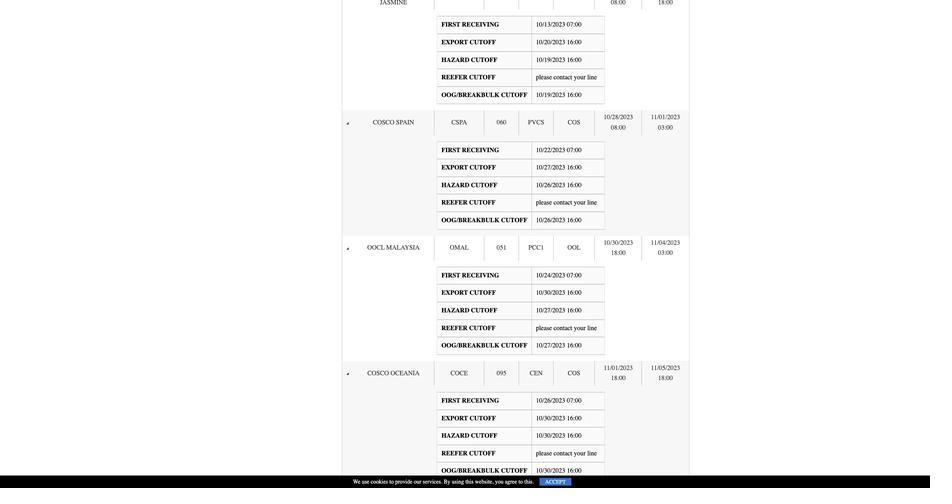 Task type: describe. For each thing, give the bounding box(es) containing it.
oog/breakbulk cutoff for 10/27/2023 16:00
[[441, 342, 528, 349]]

cos cell for 11/01/2023
[[553, 361, 595, 386]]

export for 10/27/2023 16:00
[[441, 290, 468, 297]]

hazard cutoff for 10/19/2023 16:00
[[441, 56, 497, 64]]

11/05/2023 18:00 cell
[[642, 361, 689, 386]]

first receiving for 10/13/2023 07:00
[[441, 21, 499, 28]]

pvcs
[[528, 119, 544, 126]]

10/24/2023 07:00
[[536, 272, 582, 279]]

07:00 for 10/24/2023 07:00
[[567, 272, 582, 279]]

export cutoff for 10/19/2023 16:00
[[441, 39, 496, 46]]

11/05/2023 18:00
[[651, 365, 680, 382]]

1 16:00 from the top
[[567, 39, 582, 46]]

please contact your line for 10/27/2023
[[536, 325, 597, 332]]

first for 10/24/2023 07:00
[[441, 272, 460, 279]]

10/19/2023 for oog/breakbulk cutoff
[[536, 91, 565, 99]]

spain
[[396, 119, 414, 126]]

10/30/2023 18:00
[[604, 239, 633, 257]]

4 cell from the left
[[519, 0, 553, 10]]

please contact your line for 10/26/2023
[[536, 199, 597, 207]]

oog/breakbulk for 10/19/2023 16:00
[[441, 91, 500, 99]]

pcc1
[[529, 244, 544, 252]]

4 10/30/2023 16:00 from the top
[[536, 468, 582, 475]]

1 row from the top
[[342, 0, 689, 10]]

7 cell from the left
[[642, 0, 689, 10]]

10/27/2023 16:00 for export cutoff
[[536, 164, 582, 171]]

hazard for 10/30/2023 16:00
[[441, 433, 469, 440]]

reefer cutoff for 10/30/2023 16:00
[[441, 450, 496, 457]]

10/26/2023 07:00
[[536, 397, 582, 405]]

your for 10/19/2023 16:00
[[574, 74, 586, 81]]

malaysia
[[386, 244, 420, 252]]

reefer cutoff for 10/27/2023 16:00
[[441, 325, 496, 332]]

services.
[[423, 479, 442, 486]]

10/20/2023
[[536, 39, 565, 46]]

please for 10/30/2023
[[536, 450, 552, 457]]

11/01/2023 18:00 cell
[[595, 361, 642, 386]]

row containing 11/01/2023 18:00
[[342, 361, 689, 386]]

10/13/2023
[[536, 21, 565, 28]]

3 16:00 from the top
[[567, 91, 582, 99]]

coce cell
[[434, 361, 484, 386]]

this.
[[524, 479, 534, 486]]

reefer for 10/30/2023 16:00
[[441, 450, 468, 457]]

first for 10/13/2023 07:00
[[441, 21, 460, 28]]

contact for 10/27/2023
[[554, 325, 572, 332]]

10/24/2023
[[536, 272, 565, 279]]

cos for 10/28/2023
[[568, 119, 580, 126]]

pcc1 cell
[[519, 236, 553, 261]]

first for 10/26/2023 07:00
[[441, 397, 460, 405]]

export cutoff for 10/27/2023 16:00
[[441, 290, 496, 297]]

this
[[465, 479, 474, 486]]

oocl
[[367, 244, 385, 252]]

12 16:00 from the top
[[567, 468, 582, 475]]

2 16:00 from the top
[[567, 56, 582, 64]]

10/27/2023 16:00 for oog/breakbulk cutoff
[[536, 342, 582, 349]]

060
[[497, 119, 507, 126]]

11/04/2023
[[651, 239, 680, 246]]

contact for 10/19/2023
[[554, 74, 572, 81]]

line for 10/27/2023 16:00
[[587, 325, 597, 332]]

11/04/2023 03:00 cell
[[642, 236, 689, 261]]

11/05/2023
[[651, 365, 680, 372]]

11/01/2023 for 03:00
[[651, 114, 680, 121]]

tree grid containing first receiving
[[342, 0, 689, 487]]

10/27/2023 for export cutoff
[[536, 164, 565, 171]]

3 10/30/2023 16:00 from the top
[[536, 433, 582, 440]]

3 cell from the left
[[484, 0, 519, 10]]

10/27/2023 for hazard cutoff
[[536, 307, 565, 314]]

9 16:00 from the top
[[567, 342, 582, 349]]

10/27/2023 16:00 for hazard cutoff
[[536, 307, 582, 314]]

6 cell from the left
[[595, 0, 642, 10]]

1 cell from the left
[[353, 0, 434, 10]]

please for 10/26/2023
[[536, 199, 552, 207]]

export cutoff for 10/30/2023 16:00
[[441, 415, 496, 422]]

accept
[[545, 479, 566, 485]]

export for 10/30/2023 16:00
[[441, 415, 468, 422]]

1 10/30/2023 16:00 from the top
[[536, 290, 582, 297]]

contact for 10/30/2023
[[554, 450, 572, 457]]

7 16:00 from the top
[[567, 290, 582, 297]]

oog/breakbulk cutoff for 10/19/2023 16:00
[[441, 91, 528, 99]]

ool
[[568, 244, 581, 252]]

reefer cutoff for 10/19/2023 16:00
[[441, 74, 496, 81]]

your for 10/26/2023 16:00
[[574, 199, 586, 207]]

051
[[497, 244, 507, 252]]

6 16:00 from the top
[[567, 217, 582, 224]]

10/26/2023 for oog/breakbulk cutoff
[[536, 217, 565, 224]]

10/26/2023 16:00 for hazard cutoff
[[536, 182, 582, 189]]

receiving for 10/24/2023 07:00
[[462, 272, 499, 279]]

export cutoff for 10/26/2023 16:00
[[441, 164, 496, 171]]

03:00 for 11/04/2023 03:00
[[658, 250, 673, 257]]

we
[[353, 479, 360, 486]]

5 16:00 from the top
[[567, 182, 582, 189]]

2 cell from the left
[[434, 0, 484, 10]]



Task type: vqa. For each thing, say whether or not it's contained in the screenshot.


Task type: locate. For each thing, give the bounding box(es) containing it.
1 vertical spatial cos cell
[[553, 361, 595, 386]]

reefer cutoff for 10/26/2023 16:00
[[441, 199, 496, 207]]

cosco inside cell
[[368, 370, 389, 377]]

5 cell from the left
[[553, 0, 595, 10]]

4 line from the top
[[587, 450, 597, 457]]

10/19/2023 down 10/20/2023
[[536, 56, 565, 64]]

1 horizontal spatial 11/01/2023
[[651, 114, 680, 121]]

cos cell up the 10/22/2023 07:00
[[553, 111, 595, 135]]

2 cos cell from the top
[[553, 361, 595, 386]]

reefer
[[441, 74, 468, 81], [441, 199, 468, 207], [441, 325, 468, 332], [441, 450, 468, 457]]

oog/breakbulk cutoff up 051
[[441, 217, 528, 224]]

0 vertical spatial cosco
[[373, 119, 394, 126]]

1 07:00 from the top
[[567, 21, 582, 28]]

export cutoff
[[441, 39, 496, 46], [441, 164, 496, 171], [441, 290, 496, 297], [441, 415, 496, 422]]

oog/breakbulk for 10/26/2023 16:00
[[441, 217, 500, 224]]

oog/breakbulk up cspa
[[441, 91, 500, 99]]

1 10/26/2023 from the top
[[536, 182, 565, 189]]

receiving
[[462, 21, 499, 28], [462, 147, 499, 154], [462, 272, 499, 279], [462, 397, 499, 405]]

0 vertical spatial cos cell
[[553, 111, 595, 135]]

10/28/2023 08:00
[[604, 114, 633, 131]]

your for 10/27/2023 16:00
[[574, 325, 586, 332]]

reefer for 10/19/2023 16:00
[[441, 74, 468, 81]]

2 oog/breakbulk from the top
[[441, 217, 500, 224]]

2 cos from the top
[[568, 370, 580, 377]]

hazard cutoff for 10/27/2023 16:00
[[441, 307, 497, 314]]

please contact your line for 10/19/2023
[[536, 74, 597, 81]]

10/26/2023 up pcc1
[[536, 217, 565, 224]]

0 vertical spatial 10/19/2023 16:00
[[536, 56, 582, 64]]

oog/breakbulk cutoff up the "095"
[[441, 342, 528, 349]]

4 hazard cutoff from the top
[[441, 433, 497, 440]]

4 export cutoff from the top
[[441, 415, 496, 422]]

receiving for 10/26/2023 07:00
[[462, 397, 499, 405]]

1 receiving from the top
[[462, 21, 499, 28]]

3 oog/breakbulk from the top
[[441, 342, 500, 349]]

3 export cutoff from the top
[[441, 290, 496, 297]]

1 please contact your line from the top
[[536, 74, 597, 81]]

cos cell up 10/26/2023 07:00
[[553, 361, 595, 386]]

first receiving for 10/26/2023 07:00
[[441, 397, 499, 405]]

2 vertical spatial 10/27/2023
[[536, 342, 565, 349]]

10/30/2023 16:00
[[536, 290, 582, 297], [536, 415, 582, 422], [536, 433, 582, 440], [536, 468, 582, 475]]

cos up the 10/22/2023 07:00
[[568, 119, 580, 126]]

0 vertical spatial 03:00
[[658, 124, 673, 131]]

oog/breakbulk cutoff up 060
[[441, 91, 528, 99]]

3 please from the top
[[536, 325, 552, 332]]

oocl malaysia
[[367, 244, 420, 252]]

1 cos from the top
[[568, 119, 580, 126]]

10/26/2023 down cen cell
[[536, 397, 565, 405]]

reefer for 10/26/2023 16:00
[[441, 199, 468, 207]]

1 first from the top
[[441, 21, 460, 28]]

2 to from the left
[[519, 479, 523, 486]]

3 10/27/2023 16:00 from the top
[[536, 342, 582, 349]]

18:00 inside 11/05/2023 18:00
[[658, 375, 673, 382]]

2 first from the top
[[441, 147, 460, 154]]

to left this.
[[519, 479, 523, 486]]

3 line from the top
[[587, 325, 597, 332]]

0 vertical spatial 10/26/2023 16:00
[[536, 182, 582, 189]]

3 10/26/2023 from the top
[[536, 397, 565, 405]]

2 export cutoff from the top
[[441, 164, 496, 171]]

2 07:00 from the top
[[567, 147, 582, 154]]

10/13/2023 07:00
[[536, 21, 582, 28]]

10/19/2023
[[536, 56, 565, 64], [536, 91, 565, 99]]

line
[[587, 74, 597, 81], [587, 199, 597, 207], [587, 325, 597, 332], [587, 450, 597, 457]]

10/26/2023
[[536, 182, 565, 189], [536, 217, 565, 224], [536, 397, 565, 405]]

10/19/2023 16:00 for oog/breakbulk cutoff
[[536, 91, 582, 99]]

provide
[[395, 479, 412, 486]]

we use cookies to provide our services. by using this website, you agree to this.
[[353, 479, 534, 486]]

contact
[[554, 74, 572, 81], [554, 199, 572, 207], [554, 325, 572, 332], [554, 450, 572, 457]]

hazard for 10/19/2023 16:00
[[441, 56, 469, 64]]

row group containing first receiving
[[342, 0, 689, 487]]

oog/breakbulk cutoff for 10/26/2023 16:00
[[441, 217, 528, 224]]

agree
[[505, 479, 517, 486]]

export for 10/19/2023 16:00
[[441, 39, 468, 46]]

1 vertical spatial 03:00
[[658, 250, 673, 257]]

2 10/19/2023 from the top
[[536, 91, 565, 99]]

1 vertical spatial 10/26/2023 16:00
[[536, 217, 582, 224]]

2 contact from the top
[[554, 199, 572, 207]]

18:00 for 11/01/2023 18:00
[[611, 375, 626, 382]]

3 hazard from the top
[[441, 307, 469, 314]]

oceania
[[391, 370, 420, 377]]

0 vertical spatial 10/19/2023
[[536, 56, 565, 64]]

0 vertical spatial 10/26/2023
[[536, 182, 565, 189]]

10/19/2023 16:00 for hazard cutoff
[[536, 56, 582, 64]]

2 hazard from the top
[[441, 182, 469, 189]]

cos cell
[[553, 111, 595, 135], [553, 361, 595, 386]]

hazard cutoff
[[441, 56, 497, 64], [441, 182, 497, 189], [441, 307, 497, 314], [441, 433, 497, 440]]

please for 10/19/2023
[[536, 74, 552, 81]]

10/19/2023 16:00 down 10/20/2023 16:00
[[536, 56, 582, 64]]

export for 10/26/2023 16:00
[[441, 164, 468, 171]]

row containing 10/28/2023 08:00
[[342, 111, 689, 135]]

oog/breakbulk up the coce
[[441, 342, 500, 349]]

11 16:00 from the top
[[567, 433, 582, 440]]

oog/breakbulk for 10/27/2023 16:00
[[441, 342, 500, 349]]

11/01/2023 03:00
[[651, 114, 680, 131]]

hazard cutoff for 10/26/2023 16:00
[[441, 182, 497, 189]]

1 your from the top
[[574, 74, 586, 81]]

10/30/2023 18:00 cell
[[595, 236, 642, 261]]

4 export from the top
[[441, 415, 468, 422]]

1 vertical spatial 10/27/2023 16:00
[[536, 307, 582, 314]]

receiving for 10/13/2023 07:00
[[462, 21, 499, 28]]

export
[[441, 39, 468, 46], [441, 164, 468, 171], [441, 290, 468, 297], [441, 415, 468, 422]]

03:00
[[658, 124, 673, 131], [658, 250, 673, 257]]

2 vertical spatial 10/27/2023 16:00
[[536, 342, 582, 349]]

please for 10/27/2023
[[536, 325, 552, 332]]

3 please contact your line from the top
[[536, 325, 597, 332]]

2 10/27/2023 16:00 from the top
[[536, 307, 582, 314]]

0 horizontal spatial 11/01/2023
[[604, 365, 633, 372]]

cos
[[568, 119, 580, 126], [568, 370, 580, 377]]

0 horizontal spatial to
[[389, 479, 394, 486]]

4 reefer from the top
[[441, 450, 468, 457]]

cosco for cosco oceania
[[368, 370, 389, 377]]

first receiving for 10/24/2023 07:00
[[441, 272, 499, 279]]

10/27/2023 down 10/24/2023
[[536, 307, 565, 314]]

1 export from the top
[[441, 39, 468, 46]]

hazard for 10/26/2023 16:00
[[441, 182, 469, 189]]

07:00 for 10/22/2023 07:00
[[567, 147, 582, 154]]

2 oog/breakbulk cutoff from the top
[[441, 217, 528, 224]]

10/26/2023 for hazard cutoff
[[536, 182, 565, 189]]

4 oog/breakbulk from the top
[[441, 468, 500, 475]]

2 your from the top
[[574, 199, 586, 207]]

oog/breakbulk for 10/30/2023 16:00
[[441, 468, 500, 475]]

website,
[[475, 479, 494, 486]]

1 reefer from the top
[[441, 74, 468, 81]]

4 please from the top
[[536, 450, 552, 457]]

10/22/2023 07:00
[[536, 147, 582, 154]]

4 oog/breakbulk cutoff from the top
[[441, 468, 528, 475]]

first for 10/22/2023 07:00
[[441, 147, 460, 154]]

4 16:00 from the top
[[567, 164, 582, 171]]

2 10/19/2023 16:00 from the top
[[536, 91, 582, 99]]

1 please from the top
[[536, 74, 552, 81]]

first receiving for 10/22/2023 07:00
[[441, 147, 499, 154]]

omal
[[450, 244, 469, 252]]

1 horizontal spatial to
[[519, 479, 523, 486]]

1 vertical spatial 10/27/2023
[[536, 307, 565, 314]]

2 vertical spatial 10/26/2023
[[536, 397, 565, 405]]

18:00
[[611, 250, 626, 257], [611, 375, 626, 382], [658, 375, 673, 382]]

2 10/26/2023 from the top
[[536, 217, 565, 224]]

please contact your line for 10/30/2023
[[536, 450, 597, 457]]

1 oog/breakbulk from the top
[[441, 91, 500, 99]]

3 first from the top
[[441, 272, 460, 279]]

10/19/2023 up pvcs
[[536, 91, 565, 99]]

line for 10/26/2023 16:00
[[587, 199, 597, 207]]

2 please from the top
[[536, 199, 552, 207]]

3 first receiving from the top
[[441, 272, 499, 279]]

tree grid
[[342, 0, 689, 487]]

cosco inside cell
[[373, 119, 394, 126]]

cosco
[[373, 119, 394, 126], [368, 370, 389, 377]]

3 reefer from the top
[[441, 325, 468, 332]]

1 vertical spatial 11/01/2023
[[604, 365, 633, 372]]

11/01/2023 18:00
[[604, 365, 633, 382]]

use
[[362, 479, 369, 486]]

row group
[[342, 0, 689, 487]]

1 vertical spatial cosco
[[368, 370, 389, 377]]

1 first receiving from the top
[[441, 21, 499, 28]]

cosco spain cell
[[353, 111, 434, 135]]

please contact your line
[[536, 74, 597, 81], [536, 199, 597, 207], [536, 325, 597, 332], [536, 450, 597, 457]]

10/26/2023 16:00 down the 10/22/2023 07:00
[[536, 182, 582, 189]]

08:00
[[611, 124, 626, 131]]

10/27/2023 down 10/22/2023
[[536, 164, 565, 171]]

8 16:00 from the top
[[567, 307, 582, 314]]

reefer cutoff
[[441, 74, 496, 81], [441, 199, 496, 207], [441, 325, 496, 332], [441, 450, 496, 457]]

10/26/2023 16:00 up ool
[[536, 217, 582, 224]]

10/27/2023 16:00
[[536, 164, 582, 171], [536, 307, 582, 314], [536, 342, 582, 349]]

accept button
[[540, 478, 571, 486]]

4 contact from the top
[[554, 450, 572, 457]]

07:00
[[567, 21, 582, 28], [567, 147, 582, 154], [567, 272, 582, 279], [567, 397, 582, 405]]

line for 10/30/2023 16:00
[[587, 450, 597, 457]]

cell
[[353, 0, 434, 10], [434, 0, 484, 10], [484, 0, 519, 10], [519, 0, 553, 10], [553, 0, 595, 10], [595, 0, 642, 10], [642, 0, 689, 10]]

contact for 10/26/2023
[[554, 199, 572, 207]]

row
[[342, 0, 689, 10], [342, 111, 689, 135], [342, 236, 689, 261], [342, 361, 689, 386]]

10/27/2023 16:00 down the 10/22/2023 07:00
[[536, 164, 582, 171]]

03:00 inside the 11/01/2023 03:00
[[658, 124, 673, 131]]

cutoff
[[470, 39, 496, 46], [471, 56, 497, 64], [469, 74, 496, 81], [501, 91, 528, 99], [470, 164, 496, 171], [471, 182, 497, 189], [469, 199, 496, 207], [501, 217, 528, 224], [470, 290, 496, 297], [471, 307, 497, 314], [469, 325, 496, 332], [501, 342, 528, 349], [470, 415, 496, 422], [471, 433, 497, 440], [469, 450, 496, 457], [501, 468, 528, 475]]

10/27/2023 16:00 down 10/24/2023 07:00
[[536, 307, 582, 314]]

our
[[414, 479, 421, 486]]

07:00 for 10/26/2023 07:00
[[567, 397, 582, 405]]

10/28/2023
[[604, 114, 633, 121]]

1 hazard from the top
[[441, 56, 469, 64]]

3 your from the top
[[574, 325, 586, 332]]

051 cell
[[484, 236, 519, 261]]

row containing 10/30/2023 18:00
[[342, 236, 689, 261]]

10/30/2023
[[604, 239, 633, 246], [536, 290, 565, 297], [536, 415, 565, 422], [536, 433, 565, 440], [536, 468, 565, 475]]

1 vertical spatial 10/19/2023
[[536, 91, 565, 99]]

18:00 for 11/05/2023 18:00
[[658, 375, 673, 382]]

2 10/26/2023 16:00 from the top
[[536, 217, 582, 224]]

cos up 10/26/2023 07:00
[[568, 370, 580, 377]]

oog/breakbulk cutoff up 'website,'
[[441, 468, 528, 475]]

4 your from the top
[[574, 450, 586, 457]]

3 contact from the top
[[554, 325, 572, 332]]

1 vertical spatial cos
[[568, 370, 580, 377]]

cosco for cosco spain
[[373, 119, 394, 126]]

10/26/2023 down 10/22/2023
[[536, 182, 565, 189]]

10/28/2023 08:00 cell
[[595, 111, 642, 135]]

18:00 for 10/30/2023 18:00
[[611, 250, 626, 257]]

16:00
[[567, 39, 582, 46], [567, 56, 582, 64], [567, 91, 582, 99], [567, 164, 582, 171], [567, 182, 582, 189], [567, 217, 582, 224], [567, 290, 582, 297], [567, 307, 582, 314], [567, 342, 582, 349], [567, 415, 582, 422], [567, 433, 582, 440], [567, 468, 582, 475]]

2 receiving from the top
[[462, 147, 499, 154]]

2 please contact your line from the top
[[536, 199, 597, 207]]

oog/breakbulk cutoff for 10/30/2023 16:00
[[441, 468, 528, 475]]

10/19/2023 16:00
[[536, 56, 582, 64], [536, 91, 582, 99]]

10/22/2023
[[536, 147, 565, 154]]

oog/breakbulk cutoff
[[441, 91, 528, 99], [441, 217, 528, 224], [441, 342, 528, 349], [441, 468, 528, 475]]

2 line from the top
[[587, 199, 597, 207]]

1 contact from the top
[[554, 74, 572, 81]]

3 oog/breakbulk cutoff from the top
[[441, 342, 528, 349]]

hazard for 10/27/2023 16:00
[[441, 307, 469, 314]]

10/26/2023 16:00 for oog/breakbulk cutoff
[[536, 217, 582, 224]]

cen
[[530, 370, 543, 377]]

2 03:00 from the top
[[658, 250, 673, 257]]

coce
[[451, 370, 468, 377]]

using
[[452, 479, 464, 486]]

ool cell
[[553, 236, 595, 261]]

03:00 for 11/01/2023 03:00
[[658, 124, 673, 131]]

18:00 inside 11/01/2023 18:00
[[611, 375, 626, 382]]

cspa cell
[[434, 111, 484, 135]]

cosco left the oceania
[[368, 370, 389, 377]]

0 vertical spatial 10/27/2023
[[536, 164, 565, 171]]

10 16:00 from the top
[[567, 415, 582, 422]]

060 cell
[[484, 111, 519, 135]]

11/01/2023 inside cell
[[651, 114, 680, 121]]

cos for 11/01/2023
[[568, 370, 580, 377]]

1 hazard cutoff from the top
[[441, 56, 497, 64]]

07:00 for 10/13/2023 07:00
[[567, 21, 582, 28]]

03:00 inside 11/04/2023 03:00
[[658, 250, 673, 257]]

hazard
[[441, 56, 469, 64], [441, 182, 469, 189], [441, 307, 469, 314], [441, 433, 469, 440]]

4 row from the top
[[342, 361, 689, 386]]

4 07:00 from the top
[[567, 397, 582, 405]]

3 row from the top
[[342, 236, 689, 261]]

oog/breakbulk up omal
[[441, 217, 500, 224]]

to
[[389, 479, 394, 486], [519, 479, 523, 486]]

1 reefer cutoff from the top
[[441, 74, 496, 81]]

10/27/2023
[[536, 164, 565, 171], [536, 307, 565, 314], [536, 342, 565, 349]]

1 10/27/2023 16:00 from the top
[[536, 164, 582, 171]]

3 hazard cutoff from the top
[[441, 307, 497, 314]]

11/01/2023 for 18:00
[[604, 365, 633, 372]]

cos cell for 10/28/2023
[[553, 111, 595, 135]]

1 03:00 from the top
[[658, 124, 673, 131]]

3 reefer cutoff from the top
[[441, 325, 496, 332]]

0 vertical spatial 11/01/2023
[[651, 114, 680, 121]]

pvcs cell
[[519, 111, 553, 135]]

hazard cutoff for 10/30/2023 16:00
[[441, 433, 497, 440]]

cosco oceania
[[368, 370, 420, 377]]

1 oog/breakbulk cutoff from the top
[[441, 91, 528, 99]]

cosco left the 'spain'
[[373, 119, 394, 126]]

4 first from the top
[[441, 397, 460, 405]]

10/26/2023 for first receiving
[[536, 397, 565, 405]]

4 reefer cutoff from the top
[[441, 450, 496, 457]]

oog/breakbulk up this
[[441, 468, 500, 475]]

2 hazard cutoff from the top
[[441, 182, 497, 189]]

095 cell
[[484, 361, 519, 386]]

oog/breakbulk
[[441, 91, 500, 99], [441, 217, 500, 224], [441, 342, 500, 349], [441, 468, 500, 475]]

your for 10/30/2023 16:00
[[574, 450, 586, 457]]

4 hazard from the top
[[441, 433, 469, 440]]

2 row from the top
[[342, 111, 689, 135]]

18:00 inside 10/30/2023 18:00
[[611, 250, 626, 257]]

1 vertical spatial 10/19/2023 16:00
[[536, 91, 582, 99]]

omal cell
[[434, 236, 484, 261]]

10/20/2023 16:00
[[536, 39, 582, 46]]

10/27/2023 16:00 up cen at the right bottom of page
[[536, 342, 582, 349]]

receiving for 10/22/2023 07:00
[[462, 147, 499, 154]]

please
[[536, 74, 552, 81], [536, 199, 552, 207], [536, 325, 552, 332], [536, 450, 552, 457]]

by
[[444, 479, 450, 486]]

1 10/19/2023 16:00 from the top
[[536, 56, 582, 64]]

4 first receiving from the top
[[441, 397, 499, 405]]

you
[[495, 479, 504, 486]]

2 10/30/2023 16:00 from the top
[[536, 415, 582, 422]]

10/19/2023 16:00 up pvcs
[[536, 91, 582, 99]]

1 vertical spatial 10/26/2023
[[536, 217, 565, 224]]

line for 10/19/2023 16:00
[[587, 74, 597, 81]]

first
[[441, 21, 460, 28], [441, 147, 460, 154], [441, 272, 460, 279], [441, 397, 460, 405]]

to left provide
[[389, 479, 394, 486]]

095
[[497, 370, 507, 377]]

cosco spain
[[373, 119, 414, 126]]

10/19/2023 for hazard cutoff
[[536, 56, 565, 64]]

cookies
[[371, 479, 388, 486]]

your
[[574, 74, 586, 81], [574, 199, 586, 207], [574, 325, 586, 332], [574, 450, 586, 457]]

11/01/2023 03:00 cell
[[642, 111, 689, 135]]

cspa
[[452, 119, 467, 126]]

1 to from the left
[[389, 479, 394, 486]]

0 vertical spatial 10/27/2023 16:00
[[536, 164, 582, 171]]

1 10/19/2023 from the top
[[536, 56, 565, 64]]

2 reefer cutoff from the top
[[441, 199, 496, 207]]

cen cell
[[519, 361, 553, 386]]

first receiving
[[441, 21, 499, 28], [441, 147, 499, 154], [441, 272, 499, 279], [441, 397, 499, 405]]

10/27/2023 up cen at the right bottom of page
[[536, 342, 565, 349]]

2 first receiving from the top
[[441, 147, 499, 154]]

reefer for 10/27/2023 16:00
[[441, 325, 468, 332]]

3 receiving from the top
[[462, 272, 499, 279]]

10/27/2023 for oog/breakbulk cutoff
[[536, 342, 565, 349]]

1 cos cell from the top
[[553, 111, 595, 135]]

11/01/2023
[[651, 114, 680, 121], [604, 365, 633, 372]]

0 vertical spatial cos
[[568, 119, 580, 126]]

oocl malaysia cell
[[353, 236, 434, 261]]

10/30/2023 inside 10/30/2023 18:00 cell
[[604, 239, 633, 246]]

cosco oceania cell
[[353, 361, 434, 386]]

11/01/2023 inside cell
[[604, 365, 633, 372]]

11/04/2023 03:00
[[651, 239, 680, 257]]

10/26/2023 16:00
[[536, 182, 582, 189], [536, 217, 582, 224]]



